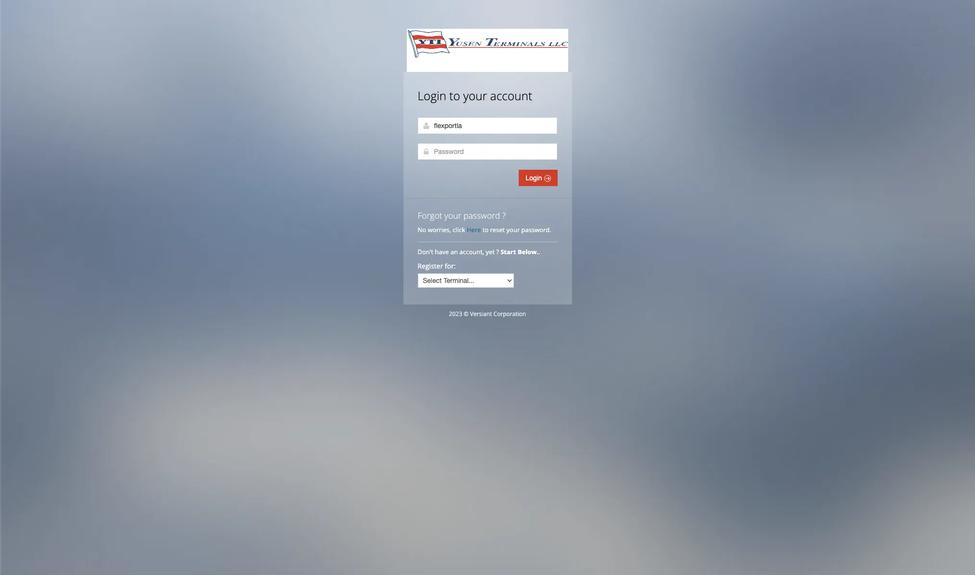 Task type: describe. For each thing, give the bounding box(es) containing it.
2023
[[449, 310, 462, 318]]

? inside forgot your password ? no worries, click here to reset your password.
[[502, 210, 506, 221]]

forgot
[[418, 210, 442, 221]]

corporation
[[494, 310, 526, 318]]

©
[[464, 310, 469, 318]]

1 horizontal spatial your
[[463, 88, 487, 104]]

swapright image
[[544, 175, 551, 182]]

login to your account
[[418, 88, 532, 104]]

versiant
[[470, 310, 492, 318]]

no
[[418, 226, 426, 234]]

below.
[[518, 248, 539, 257]]

click
[[453, 226, 465, 234]]

an
[[451, 248, 458, 257]]

1 vertical spatial your
[[444, 210, 461, 221]]

register for:
[[418, 262, 456, 271]]

don't have an account, yet ? start below. .
[[418, 248, 542, 257]]

password
[[464, 210, 500, 221]]

login button
[[519, 170, 557, 186]]

1 vertical spatial ?
[[496, 248, 499, 257]]

user image
[[422, 122, 430, 130]]

account
[[490, 88, 532, 104]]

here link
[[467, 226, 481, 234]]

0 vertical spatial to
[[449, 88, 460, 104]]

login for login to your account
[[418, 88, 446, 104]]



Task type: locate. For each thing, give the bounding box(es) containing it.
don't
[[418, 248, 433, 257]]

forgot your password ? no worries, click here to reset your password.
[[418, 210, 551, 234]]

yet
[[486, 248, 495, 257]]

your right reset
[[507, 226, 520, 234]]

0 vertical spatial ?
[[502, 210, 506, 221]]

2 vertical spatial your
[[507, 226, 520, 234]]

login inside button
[[526, 174, 544, 182]]

Username text field
[[418, 118, 557, 134]]

?
[[502, 210, 506, 221], [496, 248, 499, 257]]

0 horizontal spatial your
[[444, 210, 461, 221]]

here
[[467, 226, 481, 234]]

1 horizontal spatial login
[[526, 174, 544, 182]]

worries,
[[428, 226, 451, 234]]

login
[[418, 88, 446, 104], [526, 174, 544, 182]]

0 horizontal spatial login
[[418, 88, 446, 104]]

password.
[[521, 226, 551, 234]]

your
[[463, 88, 487, 104], [444, 210, 461, 221], [507, 226, 520, 234]]

1 horizontal spatial ?
[[502, 210, 506, 221]]

have
[[435, 248, 449, 257]]

2 horizontal spatial your
[[507, 226, 520, 234]]

start
[[501, 248, 516, 257]]

your up click
[[444, 210, 461, 221]]

? up reset
[[502, 210, 506, 221]]

to right here link
[[483, 226, 489, 234]]

register
[[418, 262, 443, 271]]

to up the username text field
[[449, 88, 460, 104]]

1 vertical spatial to
[[483, 226, 489, 234]]

Password password field
[[418, 144, 557, 160]]

0 vertical spatial your
[[463, 88, 487, 104]]

0 horizontal spatial to
[[449, 88, 460, 104]]

account,
[[459, 248, 484, 257]]

to
[[449, 88, 460, 104], [483, 226, 489, 234]]

for:
[[445, 262, 456, 271]]

lock image
[[422, 148, 430, 156]]

reset
[[490, 226, 505, 234]]

0 horizontal spatial ?
[[496, 248, 499, 257]]

to inside forgot your password ? no worries, click here to reset your password.
[[483, 226, 489, 234]]

0 vertical spatial login
[[418, 88, 446, 104]]

.
[[539, 248, 540, 257]]

your up the username text field
[[463, 88, 487, 104]]

login for login
[[526, 174, 544, 182]]

2023 © versiant corporation
[[449, 310, 526, 318]]

1 horizontal spatial to
[[483, 226, 489, 234]]

? right yet
[[496, 248, 499, 257]]

1 vertical spatial login
[[526, 174, 544, 182]]



Task type: vqa. For each thing, say whether or not it's contained in the screenshot.
the leftmost 'Home' Image
no



